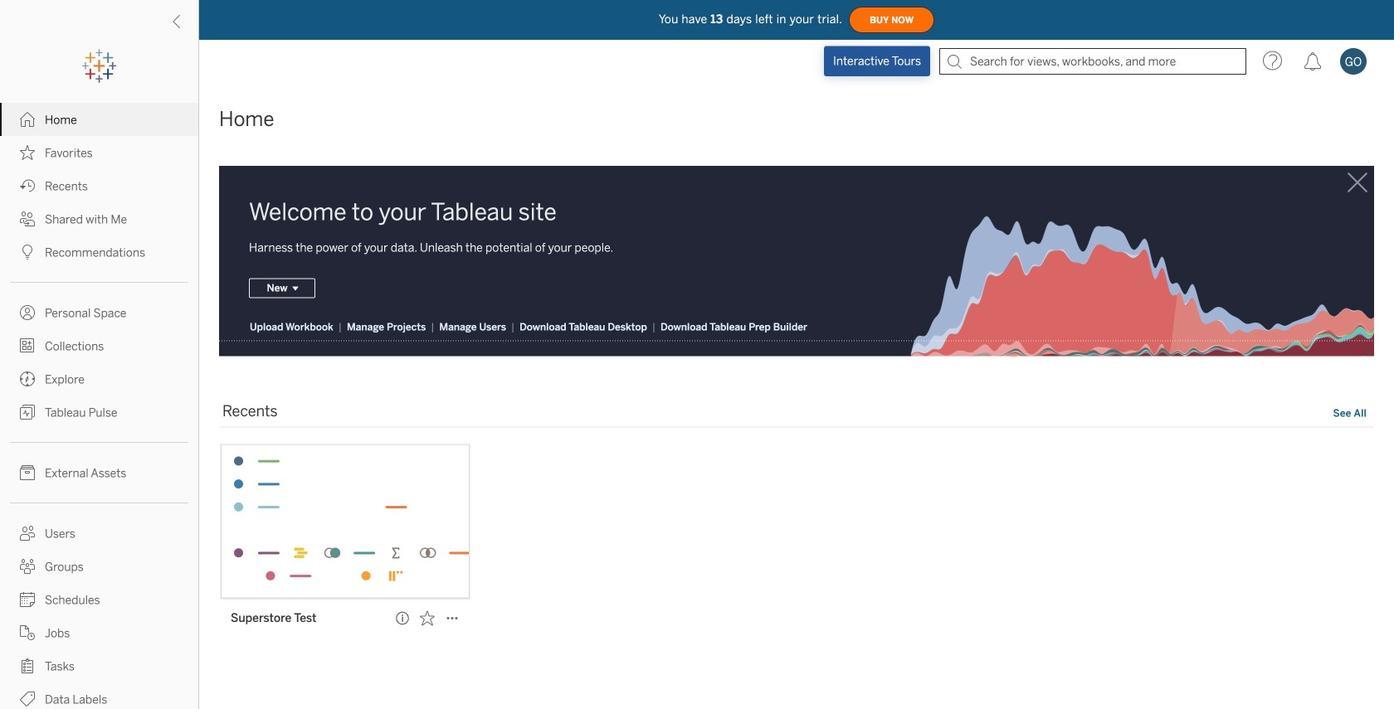 Task type: locate. For each thing, give the bounding box(es) containing it.
Search for views, workbooks, and more text field
[[940, 48, 1247, 75]]

main navigation. press the up and down arrow keys to access links. element
[[0, 103, 198, 710]]



Task type: describe. For each thing, give the bounding box(es) containing it.
navigation panel element
[[0, 50, 198, 710]]



Task type: vqa. For each thing, say whether or not it's contained in the screenshot.
Main Navigation. Press the Up and Down arrow keys to access links. element
yes



